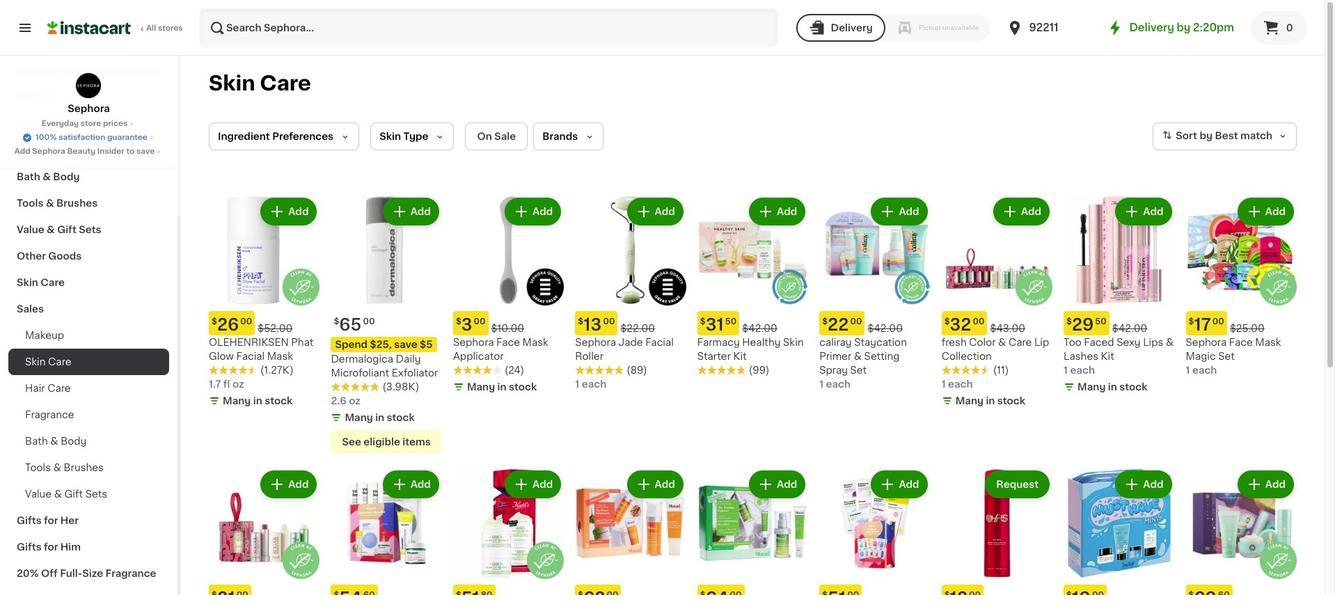 Task type: locate. For each thing, give the bounding box(es) containing it.
1 down spray
[[820, 380, 824, 390]]

1 horizontal spatial beauty
[[122, 66, 158, 76]]

value up gifts for her
[[25, 490, 52, 499]]

applicator
[[453, 352, 504, 362]]

by left 2:20pm
[[1177, 22, 1191, 33]]

$ up too
[[1067, 318, 1072, 326]]

1 vertical spatial value
[[25, 490, 52, 499]]

by for delivery
[[1177, 22, 1191, 33]]

7 $ from the left
[[700, 318, 706, 326]]

$ inside the $ 22 00
[[822, 318, 828, 326]]

00 for 65
[[363, 318, 375, 326]]

set inside sephora face mask magic set 1 each
[[1219, 352, 1235, 362]]

2 horizontal spatial $42.00
[[1113, 324, 1148, 334]]

bath & body link
[[8, 164, 169, 190], [8, 428, 169, 455]]

best match
[[1215, 131, 1273, 141]]

by right the sort
[[1200, 131, 1213, 141]]

fragrance
[[17, 146, 68, 155], [25, 410, 74, 420], [106, 569, 156, 579]]

beauty down satisfaction
[[67, 148, 96, 155]]

for left her in the bottom of the page
[[44, 516, 58, 526]]

50 for 29
[[1096, 318, 1107, 326]]

1 fragrance link from the top
[[8, 137, 169, 164]]

Search field
[[201, 10, 777, 46]]

many in stock down fl at the bottom left of page
[[223, 397, 293, 406]]

0 vertical spatial set
[[1219, 352, 1235, 362]]

00 right 17
[[1213, 318, 1225, 326]]

$42.00 up sexy
[[1113, 324, 1148, 334]]

0 vertical spatial bath
[[17, 172, 40, 182]]

hair care for makeup
[[25, 384, 71, 393]]

50 right 31
[[725, 318, 737, 326]]

00 inside $ 13 00
[[603, 318, 615, 326]]

value & gift sets up goods on the top left of the page
[[17, 225, 101, 235]]

2 gifts from the top
[[17, 542, 42, 552]]

00 inside $ 17 00
[[1213, 318, 1225, 326]]

0 vertical spatial body
[[53, 172, 80, 182]]

face down $25.00
[[1229, 338, 1253, 348]]

2 $42.00 from the left
[[1113, 324, 1148, 334]]

value & gift sets link up her in the bottom of the page
[[8, 481, 169, 508]]

2.6
[[331, 397, 347, 406]]

stock
[[1120, 383, 1148, 392], [509, 383, 537, 392], [265, 397, 293, 406], [998, 397, 1026, 406], [387, 413, 415, 423]]

product group containing 22
[[820, 195, 931, 392]]

92211 button
[[1007, 8, 1091, 47]]

00 right 26
[[240, 318, 252, 326]]

guarantee
[[107, 134, 148, 141]]

2 horizontal spatial mask
[[1256, 338, 1282, 348]]

1 vertical spatial skin care link
[[8, 349, 169, 375]]

type
[[403, 132, 429, 141]]

stock for 65
[[387, 413, 415, 423]]

mask down $25.00
[[1256, 338, 1282, 348]]

sephora for sephora jade facial roller
[[575, 338, 616, 348]]

for
[[44, 516, 58, 526], [44, 542, 58, 552]]

stock down the (24) on the bottom left of the page
[[509, 383, 537, 392]]

2 value & gift sets link from the top
[[8, 481, 169, 508]]

1 vertical spatial bath & body
[[25, 437, 87, 446]]

0 vertical spatial tools & brushes link
[[8, 190, 169, 217]]

$ for 32
[[945, 318, 950, 326]]

0 horizontal spatial mask
[[267, 352, 293, 362]]

makeup link up 'store'
[[8, 84, 169, 111]]

0 vertical spatial brushes
[[56, 198, 98, 208]]

tools & brushes link down add sephora beauty insider to save link
[[8, 190, 169, 217]]

tools & brushes
[[17, 198, 98, 208], [25, 463, 104, 473]]

value up other
[[17, 225, 44, 235]]

skin type
[[380, 132, 429, 141]]

2 kit from the left
[[734, 352, 747, 362]]

0 vertical spatial value & gift sets link
[[8, 217, 169, 243]]

0 vertical spatial makeup
[[17, 93, 57, 102]]

0 horizontal spatial 1 each
[[575, 380, 607, 390]]

stock up see eligible items button at the bottom left of the page
[[387, 413, 415, 423]]

$ inside the $ 26 00 $52.00 olehenriksen phat glow facial mask
[[212, 318, 217, 326]]

tools & brushes link
[[8, 190, 169, 217], [8, 455, 169, 481]]

in for 65
[[375, 413, 384, 423]]

0 vertical spatial hair care
[[17, 119, 64, 129]]

5 $ from the left
[[1067, 318, 1072, 326]]

0 vertical spatial facial
[[646, 338, 674, 348]]

★★★★★
[[209, 366, 258, 376], [209, 366, 258, 376], [575, 366, 624, 376], [575, 366, 624, 376], [453, 366, 502, 376], [453, 366, 502, 376], [698, 366, 746, 376], [698, 366, 746, 376], [942, 366, 991, 376], [942, 366, 991, 376], [331, 383, 380, 392], [331, 383, 380, 392]]

best
[[1215, 131, 1238, 141]]

tools & brushes link up gifts for her link
[[8, 455, 169, 481]]

1 horizontal spatial set
[[1219, 352, 1235, 362]]

$42.00 up staycation
[[868, 324, 903, 334]]

0 horizontal spatial save
[[136, 148, 155, 155]]

1 vertical spatial bath
[[25, 437, 48, 446]]

in down (1.27k)
[[253, 397, 262, 406]]

color
[[969, 338, 996, 348]]

save right to
[[136, 148, 155, 155]]

facial down $22.00
[[646, 338, 674, 348]]

mask up (1.27k)
[[267, 352, 293, 362]]

1 makeup link from the top
[[8, 84, 169, 111]]

each down lashes
[[1071, 366, 1095, 376]]

& inside caliray staycation primer & setting spray set 1 each
[[854, 352, 862, 362]]

each down magic
[[1193, 366, 1217, 376]]

makeup down sales
[[25, 331, 64, 340]]

tools & brushes link for makeup
[[8, 455, 169, 481]]

gifts for him link
[[8, 534, 169, 561]]

1 vertical spatial fragrance
[[25, 410, 74, 420]]

value & gift sets up her in the bottom of the page
[[25, 490, 107, 499]]

1 vertical spatial skin care
[[17, 278, 65, 288]]

sephora up magic
[[1186, 338, 1227, 348]]

0 vertical spatial gifts
[[17, 516, 42, 526]]

kit down faced
[[1101, 352, 1115, 362]]

skin right healthy
[[783, 338, 804, 348]]

$ inside $ 17 00
[[1189, 318, 1194, 326]]

2 fragrance link from the top
[[8, 402, 169, 428]]

1 $42.00 from the left
[[868, 324, 903, 334]]

$69.60 original price: $87.00 element
[[1186, 585, 1297, 595]]

many in stock down (11)
[[956, 397, 1026, 406]]

facial inside sephora jade facial roller
[[646, 338, 674, 348]]

1 vertical spatial for
[[44, 542, 58, 552]]

1 vertical spatial body
[[61, 437, 87, 446]]

0 vertical spatial hair care link
[[8, 111, 169, 137]]

hair care link for holiday party ready beauty
[[8, 111, 169, 137]]

50 inside the $ 31 50
[[725, 318, 737, 326]]

1 vertical spatial bath & body link
[[8, 428, 169, 455]]

skin care link down goods on the top left of the page
[[8, 269, 169, 296]]

gifts up 20%
[[17, 542, 42, 552]]

9 $ from the left
[[1189, 318, 1194, 326]]

0 horizontal spatial kit
[[734, 352, 747, 362]]

$ up the applicator
[[456, 318, 461, 326]]

0 horizontal spatial face
[[497, 338, 520, 348]]

skin type button
[[371, 123, 454, 150]]

value & gift sets
[[17, 225, 101, 235], [25, 490, 107, 499]]

fragrance for makeup
[[25, 410, 74, 420]]

00 inside the $ 22 00
[[850, 318, 862, 326]]

6 $ from the left
[[456, 318, 461, 326]]

1 each down the collection
[[942, 380, 973, 390]]

by inside field
[[1200, 131, 1213, 141]]

kit
[[1101, 352, 1115, 362], [734, 352, 747, 362]]

body for holiday party ready beauty
[[53, 172, 80, 182]]

50 inside $ 29 50
[[1096, 318, 1107, 326]]

sephora logo image
[[76, 72, 102, 99]]

hair care
[[17, 119, 64, 129], [25, 384, 71, 393]]

gift for holiday party ready beauty
[[57, 225, 77, 235]]

makeup
[[17, 93, 57, 102], [25, 331, 64, 340]]

tools up gifts for her
[[25, 463, 51, 473]]

50 for 31
[[725, 318, 737, 326]]

$64.00 original price: $92.00 element
[[698, 585, 809, 595]]

1 horizontal spatial kit
[[1101, 352, 1115, 362]]

brushes up gifts for her link
[[64, 463, 104, 473]]

2 skin care link from the top
[[8, 349, 169, 375]]

product group containing 17
[[1186, 195, 1297, 378]]

$ up spend
[[334, 318, 339, 326]]

on sale
[[477, 132, 516, 141]]

sephora
[[68, 104, 110, 113], [32, 148, 65, 155], [575, 338, 616, 348], [453, 338, 494, 348], [1186, 338, 1227, 348]]

00 right "65"
[[363, 318, 375, 326]]

17
[[1194, 317, 1211, 333]]

5 00 from the left
[[474, 318, 486, 326]]

mask inside the $ 26 00 $52.00 olehenriksen phat glow facial mask
[[267, 352, 293, 362]]

00 inside $ 32 00
[[973, 318, 985, 326]]

1 vertical spatial tools & brushes link
[[8, 455, 169, 481]]

care for 2nd skin care link from the bottom of the page
[[41, 278, 65, 288]]

sephora up the applicator
[[453, 338, 494, 348]]

brushes down add sephora beauty insider to save
[[56, 198, 98, 208]]

50 right 29
[[1096, 318, 1107, 326]]

1 value & gift sets link from the top
[[8, 217, 169, 243]]

2 bath & body link from the top
[[8, 428, 169, 455]]

00 for 17
[[1213, 318, 1225, 326]]

1 vertical spatial hair care
[[25, 384, 71, 393]]

0 horizontal spatial set
[[851, 366, 867, 376]]

$ inside $ 32 00
[[945, 318, 950, 326]]

0 horizontal spatial 50
[[725, 318, 737, 326]]

1 horizontal spatial 1 each
[[942, 380, 973, 390]]

delivery for delivery by 2:20pm
[[1130, 22, 1175, 33]]

holiday
[[17, 66, 56, 76]]

1 each for 13
[[575, 380, 607, 390]]

0 vertical spatial tools
[[17, 198, 44, 208]]

1 vertical spatial save
[[394, 340, 418, 350]]

1 $ from the left
[[212, 318, 217, 326]]

(11)
[[993, 366, 1009, 376]]

skin care for second skin care link from the top
[[25, 357, 71, 367]]

sephora for sephora
[[68, 104, 110, 113]]

phat
[[291, 338, 314, 348]]

face inside '$ 3 00 $10.00 sephora face mask applicator'
[[497, 338, 520, 348]]

$42.00 for 22
[[868, 324, 903, 334]]

sets
[[79, 225, 101, 235], [85, 490, 107, 499]]

0 horizontal spatial by
[[1177, 22, 1191, 33]]

3 $42.00 from the left
[[742, 324, 778, 334]]

8 $ from the left
[[945, 318, 950, 326]]

1 vertical spatial value & gift sets
[[25, 490, 107, 499]]

7 00 from the left
[[1213, 318, 1225, 326]]

00 right "22"
[[850, 318, 862, 326]]

4 $ from the left
[[822, 318, 828, 326]]

$42.00 for 29
[[1113, 324, 1148, 334]]

1 1 each from the left
[[575, 380, 607, 390]]

0 vertical spatial fragrance link
[[8, 137, 169, 164]]

each inside caliray staycation primer & setting spray set 1 each
[[826, 380, 851, 390]]

6 00 from the left
[[973, 318, 985, 326]]

face down $10.00
[[497, 338, 520, 348]]

makeup down holiday
[[17, 93, 57, 102]]

product group containing 29
[[1064, 195, 1175, 397]]

glow
[[209, 352, 234, 362]]

skin care down other goods
[[17, 278, 65, 288]]

gifts up gifts for him
[[17, 516, 42, 526]]

0 horizontal spatial delivery
[[831, 23, 873, 33]]

2 tools & brushes link from the top
[[8, 455, 169, 481]]

product group containing 32
[[942, 195, 1053, 411]]

many down lashes
[[1078, 383, 1106, 392]]

sephora for sephora face mask magic set 1 each
[[1186, 338, 1227, 348]]

many down the applicator
[[467, 383, 495, 392]]

0 vertical spatial bath & body
[[17, 172, 80, 182]]

2 1 each from the left
[[942, 380, 973, 390]]

$12.00 original price: $24.00 element
[[942, 585, 1053, 595]]

oz right fl at the bottom left of page
[[233, 380, 244, 390]]

beauty right ready
[[122, 66, 158, 76]]

2 for from the top
[[44, 542, 58, 552]]

$ up fresh
[[945, 318, 950, 326]]

many in stock down the (24) on the bottom left of the page
[[467, 383, 537, 392]]

makeup link down sales
[[8, 322, 169, 349]]

set right magic
[[1219, 352, 1235, 362]]

1 bath & body link from the top
[[8, 164, 169, 190]]

value for makeup
[[25, 490, 52, 499]]

gifts for gifts for her
[[17, 516, 42, 526]]

$21.00 original price: $26.00 element
[[209, 585, 320, 595]]

store
[[81, 120, 101, 127]]

1 horizontal spatial oz
[[349, 397, 361, 406]]

2 vertical spatial fragrance
[[106, 569, 156, 579]]

ingredient preferences
[[218, 132, 334, 141]]

00 inside '$ 3 00 $10.00 sephora face mask applicator'
[[474, 318, 486, 326]]

00 right 3
[[474, 318, 486, 326]]

00
[[240, 318, 252, 326], [363, 318, 375, 326], [603, 318, 615, 326], [850, 318, 862, 326], [474, 318, 486, 326], [973, 318, 985, 326], [1213, 318, 1225, 326]]

face inside sephora face mask magic set 1 each
[[1229, 338, 1253, 348]]

oz right 2.6 on the bottom left of page
[[349, 397, 361, 406]]

kit inside the too faced sexy lips & lashes kit 1 each
[[1101, 352, 1115, 362]]

0 vertical spatial value
[[17, 225, 44, 235]]

in up the eligible
[[375, 413, 384, 423]]

lashes
[[1064, 352, 1099, 362]]

1 horizontal spatial delivery
[[1130, 22, 1175, 33]]

0 vertical spatial save
[[136, 148, 155, 155]]

each inside sephora face mask magic set 1 each
[[1193, 366, 1217, 376]]

body
[[53, 172, 80, 182], [61, 437, 87, 446]]

$ for 3
[[456, 318, 461, 326]]

00 right 13
[[603, 318, 615, 326]]

2 vertical spatial skin care
[[25, 357, 71, 367]]

0 horizontal spatial $42.00
[[742, 324, 778, 334]]

1 vertical spatial makeup
[[25, 331, 64, 340]]

1 kit from the left
[[1101, 352, 1115, 362]]

sales link
[[8, 296, 169, 322]]

1 horizontal spatial 50
[[1096, 318, 1107, 326]]

brushes for makeup
[[64, 463, 104, 473]]

$32.00 original price: $43.00 element
[[942, 312, 1053, 336]]

4 00 from the left
[[850, 318, 862, 326]]

fl
[[223, 380, 230, 390]]

many
[[1078, 383, 1106, 392], [467, 383, 495, 392], [223, 397, 251, 406], [956, 397, 984, 406], [345, 413, 373, 423]]

$ inside '$ 3 00 $10.00 sephora face mask applicator'
[[456, 318, 461, 326]]

farmacy
[[698, 338, 740, 348]]

0 vertical spatial sets
[[79, 225, 101, 235]]

1 vertical spatial set
[[851, 366, 867, 376]]

0 vertical spatial bath & body link
[[8, 164, 169, 190]]

1 down magic
[[1186, 366, 1190, 376]]

stock down (1.27k)
[[265, 397, 293, 406]]

00 for 3
[[474, 318, 486, 326]]

1 each for 32
[[942, 380, 973, 390]]

many down fl at the bottom left of page
[[223, 397, 251, 406]]

2 00 from the left
[[363, 318, 375, 326]]

tools up other
[[17, 198, 44, 208]]

staycation
[[854, 338, 907, 348]]

daily
[[396, 355, 421, 364]]

0 vertical spatial skin care link
[[8, 269, 169, 296]]

tools & brushes up goods on the top left of the page
[[17, 198, 98, 208]]

sephora face mask magic set 1 each
[[1186, 338, 1282, 376]]

2 makeup link from the top
[[8, 322, 169, 349]]

$ up magic
[[1189, 318, 1194, 326]]

1 vertical spatial tools
[[25, 463, 51, 473]]

1 vertical spatial hair
[[25, 384, 45, 393]]

3 $ from the left
[[578, 318, 584, 326]]

caliray
[[820, 338, 852, 348]]

satisfaction
[[59, 134, 105, 141]]

many for 26
[[223, 397, 251, 406]]

sephora inside sephora jade facial roller
[[575, 338, 616, 348]]

value for holiday party ready beauty
[[17, 225, 44, 235]]

0 vertical spatial gift
[[57, 225, 77, 235]]

care
[[260, 73, 311, 93], [40, 119, 64, 129], [41, 278, 65, 288], [1009, 338, 1032, 348], [48, 357, 71, 367], [47, 384, 71, 393]]

service type group
[[796, 14, 990, 42]]

$ inside $ 29 50
[[1067, 318, 1072, 326]]

1 vertical spatial makeup link
[[8, 322, 169, 349]]

None search field
[[199, 8, 778, 47]]

1 horizontal spatial face
[[1229, 338, 1253, 348]]

00 inside the $ 26 00 $52.00 olehenriksen phat glow facial mask
[[240, 318, 252, 326]]

bath & body for makeup
[[25, 437, 87, 446]]

& inside the too faced sexy lips & lashes kit 1 each
[[1166, 338, 1174, 348]]

$ 32 00
[[945, 317, 985, 333]]

facial down olehenriksen
[[236, 352, 265, 362]]

all
[[146, 24, 156, 32]]

1 vertical spatial hair care link
[[8, 375, 169, 402]]

1 horizontal spatial $42.00
[[868, 324, 903, 334]]

gift up goods on the top left of the page
[[57, 225, 77, 235]]

0 horizontal spatial oz
[[233, 380, 244, 390]]

1 vertical spatial gift
[[64, 490, 83, 499]]

save up daily
[[394, 340, 418, 350]]

0 horizontal spatial facial
[[236, 352, 265, 362]]

20% off full-size fragrance
[[17, 569, 156, 579]]

skin care link down "sales" link
[[8, 349, 169, 375]]

0 vertical spatial by
[[1177, 22, 1191, 33]]

2 50 from the left
[[725, 318, 737, 326]]

1 inside sephora face mask magic set 1 each
[[1186, 366, 1190, 376]]

each down spray
[[826, 380, 851, 390]]

1 face from the left
[[497, 338, 520, 348]]

00 for 32
[[973, 318, 985, 326]]

1 vertical spatial tools & brushes
[[25, 463, 104, 473]]

add button
[[262, 199, 316, 224], [384, 199, 438, 224], [506, 199, 560, 224], [628, 199, 682, 224], [751, 199, 804, 224], [873, 199, 927, 224], [995, 199, 1049, 224], [1117, 199, 1171, 224], [1239, 199, 1293, 224], [262, 472, 316, 497], [384, 472, 438, 497], [506, 472, 560, 497], [628, 472, 682, 497], [751, 472, 804, 497], [873, 472, 927, 497], [1117, 472, 1171, 497], [1239, 472, 1293, 497]]

0 vertical spatial value & gift sets
[[17, 225, 101, 235]]

$26.00 original price: $52.00 element
[[209, 312, 320, 336]]

22
[[828, 317, 849, 333]]

sales
[[17, 304, 44, 314]]

$5
[[420, 340, 433, 350]]

$42.00 up healthy
[[742, 324, 778, 334]]

tools
[[17, 198, 44, 208], [25, 463, 51, 473]]

0 vertical spatial for
[[44, 516, 58, 526]]

1 tools & brushes link from the top
[[8, 190, 169, 217]]

2 $ from the left
[[334, 318, 339, 326]]

100% satisfaction guarantee button
[[22, 130, 156, 143]]

see eligible items
[[342, 438, 431, 447]]

for left him on the bottom of page
[[44, 542, 58, 552]]

1 hair care link from the top
[[8, 111, 169, 137]]

care inside fresh color & care lip collection
[[1009, 338, 1032, 348]]

00 for 13
[[603, 318, 615, 326]]

2 face from the left
[[1229, 338, 1253, 348]]

$ up the farmacy
[[700, 318, 706, 326]]

(3.98k)
[[383, 383, 419, 392]]

3 00 from the left
[[603, 318, 615, 326]]

1 horizontal spatial mask
[[523, 338, 549, 348]]

0 vertical spatial beauty
[[122, 66, 158, 76]]

1 vertical spatial gifts
[[17, 542, 42, 552]]

product group containing request
[[942, 468, 1053, 595]]

hair for holiday party ready beauty
[[17, 119, 37, 129]]

value & gift sets link up goods on the top left of the page
[[8, 217, 169, 243]]

1 vertical spatial value & gift sets link
[[8, 481, 169, 508]]

$ 65 00
[[334, 317, 375, 333]]

0 vertical spatial hair
[[17, 119, 37, 129]]

0 vertical spatial tools & brushes
[[17, 198, 98, 208]]

1 vertical spatial by
[[1200, 131, 1213, 141]]

set right spray
[[851, 366, 867, 376]]

in down (11)
[[986, 397, 995, 406]]

1 horizontal spatial by
[[1200, 131, 1213, 141]]

product group
[[209, 195, 320, 411], [331, 195, 442, 454], [453, 195, 564, 397], [575, 195, 686, 392], [698, 195, 809, 378], [820, 195, 931, 392], [942, 195, 1053, 411], [1064, 195, 1175, 397], [1186, 195, 1297, 378], [209, 468, 320, 595], [331, 468, 442, 595], [453, 468, 564, 595], [575, 468, 686, 595], [698, 468, 809, 595], [820, 468, 931, 595], [942, 468, 1053, 595], [1064, 468, 1175, 595], [1186, 468, 1297, 595]]

bath & body link for makeup
[[8, 428, 169, 455]]

tools for holiday party ready beauty
[[17, 198, 44, 208]]

many in stock up the eligible
[[345, 413, 415, 423]]

him
[[60, 542, 81, 552]]

1 down roller
[[575, 380, 580, 390]]

0 vertical spatial oz
[[233, 380, 244, 390]]

$
[[212, 318, 217, 326], [334, 318, 339, 326], [578, 318, 584, 326], [822, 318, 828, 326], [1067, 318, 1072, 326], [456, 318, 461, 326], [700, 318, 706, 326], [945, 318, 950, 326], [1189, 318, 1194, 326]]

many for 32
[[956, 397, 984, 406]]

$ inside $ 13 00
[[578, 318, 584, 326]]

sets up gifts for her link
[[85, 490, 107, 499]]

hair for makeup
[[25, 384, 45, 393]]

many down the collection
[[956, 397, 984, 406]]

all stores link
[[47, 8, 184, 47]]

delivery for delivery
[[831, 23, 873, 33]]

1 vertical spatial facial
[[236, 352, 265, 362]]

each down the collection
[[948, 380, 973, 390]]

1 horizontal spatial facial
[[646, 338, 674, 348]]

set inside caliray staycation primer & setting spray set 1 each
[[851, 366, 867, 376]]

sephora inside sephora face mask magic set 1 each
[[1186, 338, 1227, 348]]

spend $25, save $5
[[335, 340, 433, 350]]

0 horizontal spatial beauty
[[67, 148, 96, 155]]

1 vertical spatial brushes
[[64, 463, 104, 473]]

$ up caliray at the bottom right of page
[[822, 318, 828, 326]]

skin care down sales
[[25, 357, 71, 367]]

kit down healthy
[[734, 352, 747, 362]]

value & gift sets link for holiday party ready beauty
[[8, 217, 169, 243]]

tools & brushes up her in the bottom of the page
[[25, 463, 104, 473]]

2 hair care link from the top
[[8, 375, 169, 402]]

skin care
[[209, 73, 311, 93], [17, 278, 65, 288], [25, 357, 71, 367]]

skin left type
[[380, 132, 401, 141]]

mask
[[523, 338, 549, 348], [1256, 338, 1282, 348], [267, 352, 293, 362]]

1 gifts from the top
[[17, 516, 42, 526]]

0 vertical spatial makeup link
[[8, 84, 169, 111]]

$10.00
[[491, 324, 524, 334]]

1 50 from the left
[[1096, 318, 1107, 326]]

tools & brushes for makeup
[[25, 463, 104, 473]]

delivery inside button
[[831, 23, 873, 33]]

each inside the too faced sexy lips & lashes kit 1 each
[[1071, 366, 1095, 376]]

1 vertical spatial fragrance link
[[8, 402, 169, 428]]

00 inside the $ 65 00
[[363, 318, 375, 326]]

sets for holiday party ready beauty
[[79, 225, 101, 235]]

skin up the ingredient
[[209, 73, 255, 93]]

$ inside the $ 65 00
[[334, 318, 339, 326]]

0 vertical spatial fragrance
[[17, 146, 68, 155]]

1 vertical spatial oz
[[349, 397, 361, 406]]

jade
[[619, 338, 643, 348]]

1 for from the top
[[44, 516, 58, 526]]

set
[[1219, 352, 1235, 362], [851, 366, 867, 376]]

1 inside caliray staycation primer & setting spray set 1 each
[[820, 380, 824, 390]]

fresh
[[942, 338, 967, 348]]

$ 31 50
[[700, 317, 737, 333]]

everyday
[[42, 120, 79, 127]]

1 00 from the left
[[240, 318, 252, 326]]

skin down sales
[[25, 357, 46, 367]]

$ inside the $ 31 50
[[700, 318, 706, 326]]

50
[[1096, 318, 1107, 326], [725, 318, 737, 326]]

$51.00 original price: $68.00 element
[[820, 585, 931, 595]]

$ for 29
[[1067, 318, 1072, 326]]

bath & body for holiday party ready beauty
[[17, 172, 80, 182]]

care for holiday party ready beauty's hair care link
[[40, 119, 64, 129]]

&
[[43, 172, 51, 182], [46, 198, 54, 208], [47, 225, 55, 235], [1166, 338, 1174, 348], [999, 338, 1006, 348], [854, 352, 862, 362], [50, 437, 58, 446], [53, 463, 61, 473], [54, 490, 62, 499]]

sets up other goods link
[[79, 225, 101, 235]]

skin care up ingredient preferences
[[209, 73, 311, 93]]

1 vertical spatial sets
[[85, 490, 107, 499]]

00 for 26
[[240, 318, 252, 326]]



Task type: describe. For each thing, give the bounding box(es) containing it.
for for him
[[44, 542, 58, 552]]

for for her
[[44, 516, 58, 526]]

in for 26
[[253, 397, 262, 406]]

see eligible items button
[[331, 431, 442, 454]]

by for sort
[[1200, 131, 1213, 141]]

stock for 32
[[998, 397, 1026, 406]]

setting
[[865, 352, 900, 362]]

20% off full-size fragrance link
[[8, 561, 169, 587]]

care for hair care link for makeup
[[47, 384, 71, 393]]

preferences
[[272, 132, 334, 141]]

request
[[997, 480, 1039, 490]]

kit inside farmacy healthy skin starter kit
[[734, 352, 747, 362]]

product group containing 31
[[698, 195, 809, 378]]

lip
[[1035, 338, 1050, 348]]

tools for makeup
[[25, 463, 51, 473]]

2:20pm
[[1193, 22, 1235, 33]]

many for 65
[[345, 413, 373, 423]]

olehenriksen
[[209, 338, 289, 348]]

gifts for gifts for him
[[17, 542, 42, 552]]

13
[[584, 317, 602, 333]]

1.7 fl oz
[[209, 380, 244, 390]]

faced
[[1084, 338, 1114, 348]]

(89)
[[627, 366, 647, 376]]

everyday store prices
[[42, 120, 128, 127]]

holiday party ready beauty
[[17, 66, 158, 76]]

gifts for him
[[17, 542, 81, 552]]

sexy
[[1117, 338, 1141, 348]]

1 horizontal spatial save
[[394, 340, 418, 350]]

healthy
[[742, 338, 781, 348]]

in for 32
[[986, 397, 995, 406]]

29
[[1072, 317, 1094, 333]]

2.6 oz
[[331, 397, 361, 406]]

delivery button
[[796, 14, 885, 42]]

stores
[[158, 24, 183, 32]]

product group containing 65
[[331, 195, 442, 454]]

1 vertical spatial beauty
[[67, 148, 96, 155]]

collection
[[942, 352, 992, 362]]

00 for 22
[[850, 318, 862, 326]]

(24)
[[505, 366, 524, 376]]

instacart logo image
[[47, 19, 131, 36]]

3
[[461, 317, 472, 333]]

value & gift sets link for makeup
[[8, 481, 169, 508]]

other goods link
[[8, 243, 169, 269]]

mask inside sephora face mask magic set 1 each
[[1256, 338, 1282, 348]]

$ 3 00 $10.00 sephora face mask applicator
[[453, 317, 549, 362]]

product group containing 26
[[209, 195, 320, 411]]

31
[[706, 317, 724, 333]]

stock down the too faced sexy lips & lashes kit 1 each
[[1120, 383, 1148, 392]]

hair care for holiday party ready beauty
[[17, 119, 64, 129]]

prices
[[103, 120, 128, 127]]

ingredient
[[218, 132, 270, 141]]

$17.00 original price: $25.00 element
[[1186, 312, 1297, 336]]

each down roller
[[582, 380, 607, 390]]

brushes for holiday party ready beauty
[[56, 198, 98, 208]]

$ 13 00
[[578, 317, 615, 333]]

bath & body link for holiday party ready beauty
[[8, 164, 169, 190]]

in down the too faced sexy lips & lashes kit 1 each
[[1108, 383, 1117, 392]]

26
[[217, 317, 239, 333]]

$ 22 00
[[822, 317, 862, 333]]

92211
[[1029, 22, 1059, 33]]

items
[[403, 438, 431, 447]]

$ for 13
[[578, 318, 584, 326]]

$ 26 00 $52.00 olehenriksen phat glow facial mask
[[209, 317, 314, 362]]

product group containing 3
[[453, 195, 564, 397]]

0 vertical spatial skin care
[[209, 73, 311, 93]]

$52.00
[[258, 324, 293, 334]]

100% satisfaction guarantee
[[36, 134, 148, 141]]

sets for makeup
[[85, 490, 107, 499]]

sale
[[495, 132, 516, 141]]

Best match Sort by field
[[1153, 123, 1297, 150]]

other goods
[[17, 251, 82, 261]]

many in stock for 32
[[956, 397, 1026, 406]]

$19.00 original price: $21.00 element
[[1064, 585, 1175, 595]]

dermalogica
[[331, 355, 393, 364]]

value & gift sets for holiday party ready beauty
[[17, 225, 101, 235]]

$ 17 00
[[1189, 317, 1225, 333]]

facial inside the $ 26 00 $52.00 olehenriksen phat glow facial mask
[[236, 352, 265, 362]]

to
[[126, 148, 135, 155]]

$43.00
[[990, 324, 1026, 334]]

insider
[[97, 148, 125, 155]]

$ for 26
[[212, 318, 217, 326]]

fragrance for holiday party ready beauty
[[17, 146, 68, 155]]

body for makeup
[[61, 437, 87, 446]]

bath for holiday party ready beauty
[[17, 172, 40, 182]]

sephora jade facial roller
[[575, 338, 674, 362]]

tools & brushes link for holiday party ready beauty
[[8, 190, 169, 217]]

$22.00 original price: $42.00 element
[[820, 312, 931, 336]]

bath for makeup
[[25, 437, 48, 446]]

in down the (24) on the bottom left of the page
[[498, 383, 507, 392]]

roller
[[575, 352, 604, 362]]

skin up sales
[[17, 278, 38, 288]]

skin care for 2nd skin care link from the bottom of the page
[[17, 278, 65, 288]]

many in stock for 65
[[345, 413, 415, 423]]

her
[[60, 516, 79, 526]]

stock for 26
[[265, 397, 293, 406]]

1 down the collection
[[942, 380, 946, 390]]

$29.50 original price: $42.00 element
[[1064, 312, 1175, 336]]

request button
[[987, 472, 1049, 497]]

many in stock down the too faced sexy lips & lashes kit 1 each
[[1078, 383, 1148, 392]]

$3.00 original price: $10.00 element
[[453, 312, 564, 336]]

on sale button
[[465, 123, 528, 150]]

too faced sexy lips & lashes kit 1 each
[[1064, 338, 1174, 376]]

all stores
[[146, 24, 183, 32]]

gift for makeup
[[64, 490, 83, 499]]

$22.00
[[621, 324, 655, 334]]

primer
[[820, 352, 852, 362]]

$62.00 original price: $89.00 element
[[575, 585, 686, 595]]

(1.27k)
[[260, 366, 294, 376]]

size
[[82, 569, 103, 579]]

skin inside farmacy healthy skin starter kit
[[783, 338, 804, 348]]

1 skin care link from the top
[[8, 269, 169, 296]]

spend
[[335, 340, 368, 350]]

0
[[1287, 23, 1293, 33]]

add sephora beauty insider to save link
[[14, 146, 163, 157]]

$ for 31
[[700, 318, 706, 326]]

tools & brushes for holiday party ready beauty
[[17, 198, 98, 208]]

fragrance link for holiday party ready beauty
[[8, 137, 169, 164]]

hair care link for makeup
[[8, 375, 169, 402]]

$ for 17
[[1189, 318, 1194, 326]]

32
[[950, 317, 972, 333]]

$ 29 50
[[1067, 317, 1107, 333]]

match
[[1241, 131, 1273, 141]]

$ for 65
[[334, 318, 339, 326]]

value & gift sets for makeup
[[25, 490, 107, 499]]

brands button
[[534, 123, 604, 150]]

$ for 22
[[822, 318, 828, 326]]

sephora inside '$ 3 00 $10.00 sephora face mask applicator'
[[453, 338, 494, 348]]

delivery by 2:20pm
[[1130, 22, 1235, 33]]

sephora down the 100%
[[32, 148, 65, 155]]

caliray staycation primer & setting spray set 1 each
[[820, 338, 907, 390]]

$31.50 original price: $42.00 element
[[698, 312, 809, 336]]

0 button
[[1251, 11, 1308, 45]]

brands
[[543, 132, 578, 141]]

many in stock for 26
[[223, 397, 293, 406]]

1.7
[[209, 380, 221, 390]]

see
[[342, 438, 361, 447]]

off
[[41, 569, 58, 579]]

gifts for her link
[[8, 508, 169, 534]]

20%
[[17, 569, 39, 579]]

mask inside '$ 3 00 $10.00 sephora face mask applicator'
[[523, 338, 549, 348]]

farmacy healthy skin starter kit
[[698, 338, 804, 362]]

skin inside dropdown button
[[380, 132, 401, 141]]

$51.80 original price: $74.00 element
[[453, 585, 564, 595]]

fragrance link for makeup
[[8, 402, 169, 428]]

$25.00
[[1230, 324, 1265, 334]]

microfoliant
[[331, 369, 389, 378]]

& inside fresh color & care lip collection
[[999, 338, 1006, 348]]

product group containing 13
[[575, 195, 686, 392]]

delivery by 2:20pm link
[[1107, 19, 1235, 36]]

$54.60 original price: $78.00 element
[[331, 585, 442, 595]]

1 inside the too faced sexy lips & lashes kit 1 each
[[1064, 366, 1068, 376]]

care for second skin care link from the top
[[48, 357, 71, 367]]

65
[[339, 317, 362, 333]]

$42.00 for 31
[[742, 324, 778, 334]]

$13.00 original price: $22.00 element
[[575, 312, 686, 336]]

other
[[17, 251, 46, 261]]

starter
[[698, 352, 731, 362]]



Task type: vqa. For each thing, say whether or not it's contained in the screenshot.
Full-
yes



